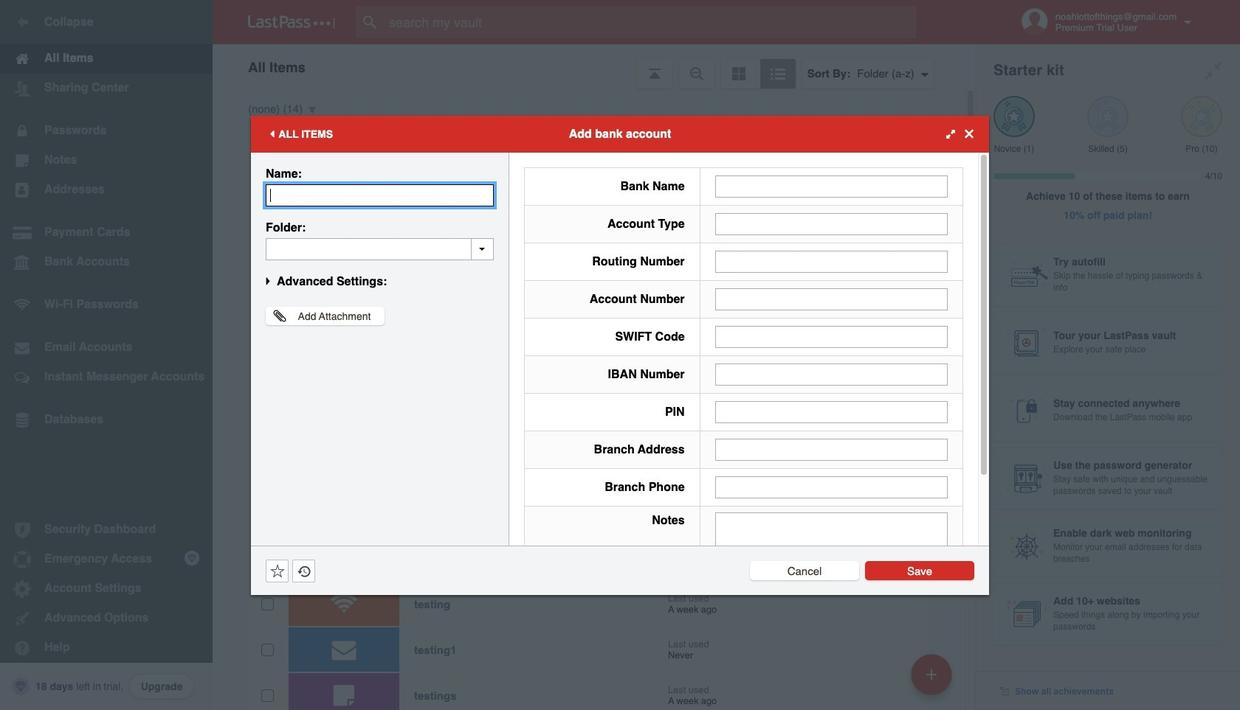 Task type: describe. For each thing, give the bounding box(es) containing it.
new item navigation
[[906, 650, 961, 711]]

main navigation navigation
[[0, 0, 213, 711]]

Search search field
[[356, 6, 946, 38]]

new item image
[[927, 670, 937, 680]]

lastpass image
[[248, 16, 335, 29]]

search my vault text field
[[356, 6, 946, 38]]



Task type: locate. For each thing, give the bounding box(es) containing it.
None text field
[[715, 175, 948, 197], [715, 213, 948, 235], [715, 326, 948, 348], [715, 439, 948, 461], [715, 477, 948, 499], [715, 513, 948, 604], [715, 175, 948, 197], [715, 213, 948, 235], [715, 326, 948, 348], [715, 439, 948, 461], [715, 477, 948, 499], [715, 513, 948, 604]]

dialog
[[251, 116, 989, 614]]

vault options navigation
[[213, 44, 976, 89]]

None text field
[[266, 184, 494, 206], [266, 238, 494, 260], [715, 251, 948, 273], [715, 288, 948, 310], [715, 364, 948, 386], [715, 401, 948, 423], [266, 184, 494, 206], [266, 238, 494, 260], [715, 251, 948, 273], [715, 288, 948, 310], [715, 364, 948, 386], [715, 401, 948, 423]]



Task type: vqa. For each thing, say whether or not it's contained in the screenshot.
'New item' element
no



